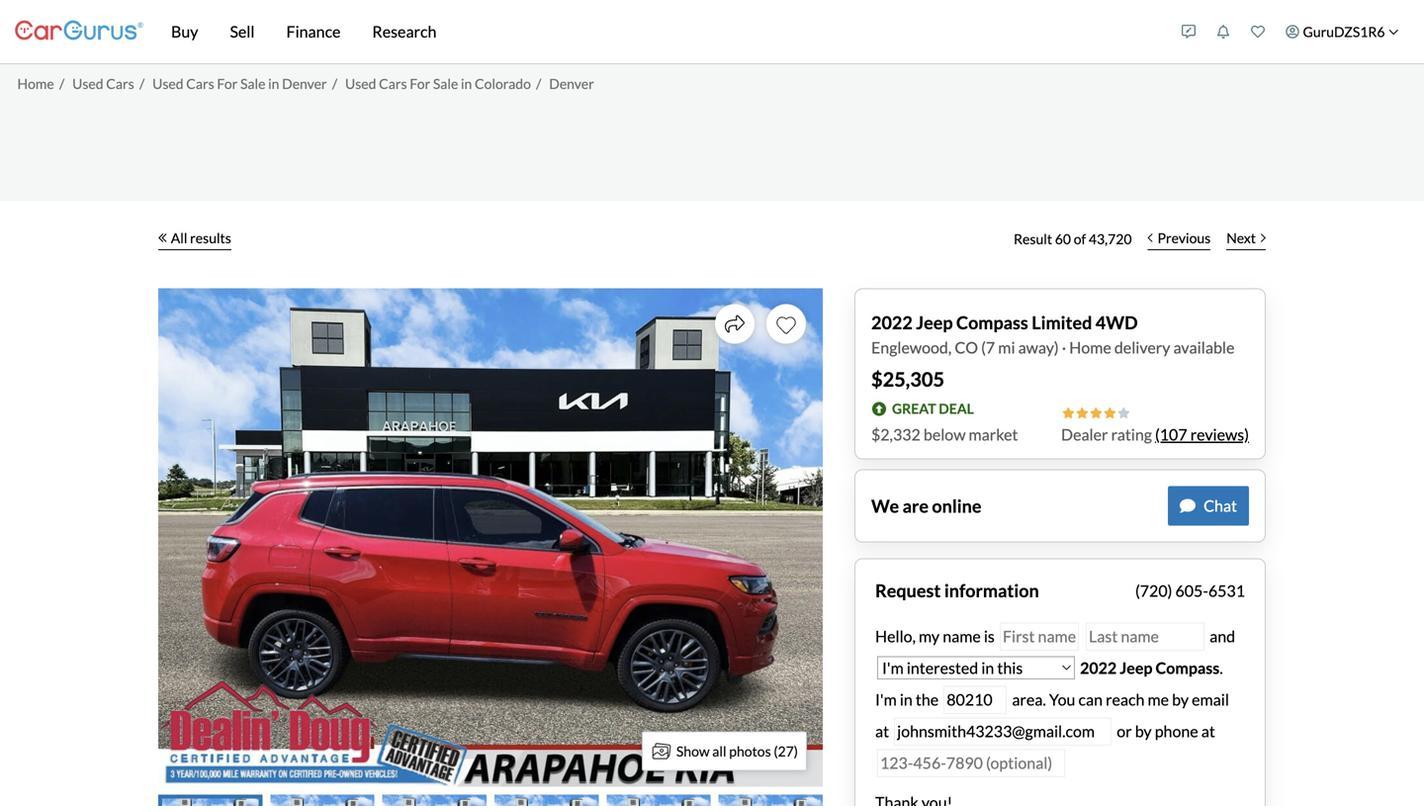 Task type: vqa. For each thing, say whether or not it's contained in the screenshot.
first GOOD
no



Task type: describe. For each thing, give the bounding box(es) containing it.
share image
[[725, 314, 745, 334]]

3 cars from the left
[[379, 75, 407, 92]]

Last name field
[[1086, 623, 1205, 651]]

user icon image
[[1286, 25, 1300, 39]]

hello,
[[876, 627, 916, 646]]

previous link
[[1140, 217, 1219, 261]]

view vehicle photo 5 image
[[607, 795, 711, 806]]

cargurus logo homepage link link
[[15, 3, 143, 60]]

compass for 2022 jeep compass limited 4wd englewood, co (7 mi away) · home delivery available
[[957, 312, 1029, 333]]

englewood,
[[872, 338, 952, 357]]

2 / from the left
[[139, 75, 145, 92]]

0 horizontal spatial in
[[268, 75, 279, 92]]

chevron double left image
[[158, 233, 167, 243]]

home link
[[17, 75, 54, 92]]

we are online
[[872, 495, 982, 517]]

dealer rating (107 reviews)
[[1062, 425, 1250, 444]]

result 60 of 43,720
[[1014, 231, 1132, 247]]

can
[[1079, 690, 1103, 709]]

First name field
[[1000, 623, 1079, 651]]

available
[[1174, 338, 1235, 357]]

chevron right image
[[1261, 233, 1266, 243]]

2022 jeep compass
[[1080, 658, 1220, 678]]

show
[[677, 743, 710, 760]]

reviews)
[[1191, 425, 1250, 444]]

cargurus logo homepage link image
[[15, 3, 143, 60]]

by inside area. you can reach me by email at
[[1172, 690, 1189, 709]]

vehicle full photo image
[[158, 288, 823, 787]]

gurudzs1r6 menu item
[[1276, 4, 1410, 59]]

view vehicle photo 1 image
[[158, 795, 263, 806]]

menu bar containing buy
[[143, 0, 1172, 63]]

0 horizontal spatial by
[[1135, 722, 1152, 741]]

all results link
[[158, 217, 231, 261]]

all
[[171, 230, 187, 246]]

colorado
[[475, 75, 531, 92]]

Email address email field
[[895, 718, 1112, 746]]

area. you can reach me by email at
[[876, 690, 1230, 741]]

Phone (optional) telephone field
[[878, 749, 1066, 778]]

results
[[190, 230, 231, 246]]

used cars for sale in colorado link
[[345, 75, 531, 92]]

reach
[[1106, 690, 1145, 709]]

2022 for 2022 jeep compass limited 4wd englewood, co (7 mi away) · home delivery available
[[872, 312, 913, 333]]

the
[[916, 690, 939, 709]]

of
[[1074, 231, 1086, 247]]

3 used from the left
[[345, 75, 376, 92]]

sell button
[[214, 0, 271, 63]]

area.
[[1012, 690, 1046, 709]]

limited
[[1032, 312, 1093, 333]]

rating
[[1112, 425, 1153, 444]]

below
[[924, 425, 966, 444]]

finance
[[286, 22, 341, 41]]

1 / from the left
[[59, 75, 64, 92]]

compass for 2022 jeep compass
[[1156, 658, 1220, 678]]

all
[[713, 743, 727, 760]]

Zip code field
[[944, 686, 1007, 714]]

43,720
[[1089, 231, 1132, 247]]

0 vertical spatial home
[[17, 75, 54, 92]]

add a car review image
[[1182, 25, 1196, 39]]

or by phone at
[[1117, 722, 1216, 741]]

$25,305
[[872, 368, 945, 391]]

(107 reviews) button
[[1156, 423, 1250, 447]]

(27)
[[774, 743, 798, 760]]

research button
[[357, 0, 452, 63]]

(720)
[[1136, 581, 1173, 601]]

open notifications image
[[1217, 25, 1231, 39]]

gurudzs1r6 button
[[1276, 4, 1410, 59]]

me
[[1148, 690, 1169, 709]]

away)
[[1019, 338, 1059, 357]]

jeep for 2022 jeep compass
[[1120, 658, 1153, 678]]

i'm
[[876, 690, 897, 709]]

next
[[1227, 230, 1256, 246]]

605-
[[1176, 581, 1209, 601]]

hello, my name is
[[876, 627, 998, 646]]

next link
[[1219, 217, 1274, 261]]



Task type: locate. For each thing, give the bounding box(es) containing it.
home
[[17, 75, 54, 92], [1070, 338, 1112, 357]]

for down research dropdown button
[[410, 75, 430, 92]]

0 vertical spatial 2022
[[872, 312, 913, 333]]

(7
[[982, 338, 995, 357]]

2 horizontal spatial used
[[345, 75, 376, 92]]

1 horizontal spatial by
[[1172, 690, 1189, 709]]

0 horizontal spatial 2022
[[872, 312, 913, 333]]

sale down sell popup button on the top left of page
[[240, 75, 266, 92]]

denver down finance popup button
[[282, 75, 327, 92]]

jeep inside 2022 jeep compass limited 4wd englewood, co (7 mi away) · home delivery available
[[916, 312, 953, 333]]

compass
[[957, 312, 1029, 333], [1156, 658, 1220, 678]]

/ right home link
[[59, 75, 64, 92]]

0 horizontal spatial jeep
[[916, 312, 953, 333]]

research
[[372, 22, 437, 41]]

1 horizontal spatial compass
[[1156, 658, 1220, 678]]

deal
[[939, 400, 974, 417]]

mi
[[999, 338, 1016, 357]]

2022 inside 2022 jeep compass limited 4wd englewood, co (7 mi away) · home delivery available
[[872, 312, 913, 333]]

chat
[[1204, 496, 1238, 515]]

request information
[[876, 580, 1040, 602]]

online
[[932, 495, 982, 517]]

$2,332 below market
[[872, 425, 1019, 444]]

0 horizontal spatial used
[[72, 75, 103, 92]]

1 used from the left
[[72, 75, 103, 92]]

0 horizontal spatial at
[[876, 722, 889, 741]]

used down research dropdown button
[[345, 75, 376, 92]]

home right ·
[[1070, 338, 1112, 357]]

1 sale from the left
[[240, 75, 266, 92]]

sell
[[230, 22, 255, 41]]

1 horizontal spatial used
[[152, 75, 184, 92]]

1 vertical spatial jeep
[[1120, 658, 1153, 678]]

1 horizontal spatial for
[[410, 75, 430, 92]]

dealer
[[1062, 425, 1109, 444]]

1 horizontal spatial home
[[1070, 338, 1112, 357]]

jeep up englewood,
[[916, 312, 953, 333]]

jeep for 2022 jeep compass limited 4wd englewood, co (7 mi away) · home delivery available
[[916, 312, 953, 333]]

information
[[945, 580, 1040, 602]]

compass up (7
[[957, 312, 1029, 333]]

jeep down last name field
[[1120, 658, 1153, 678]]

great deal
[[892, 400, 974, 417]]

2 at from the left
[[1202, 722, 1216, 741]]

for down sell popup button on the top left of page
[[217, 75, 238, 92]]

name
[[943, 627, 981, 646]]

1 vertical spatial by
[[1135, 722, 1152, 741]]

show all photos (27)
[[677, 743, 798, 760]]

by right or
[[1135, 722, 1152, 741]]

my
[[919, 627, 940, 646]]

1 horizontal spatial jeep
[[1120, 658, 1153, 678]]

(720) 605-6531
[[1136, 581, 1246, 601]]

previous
[[1158, 230, 1211, 246]]

you
[[1050, 690, 1076, 709]]

1 vertical spatial compass
[[1156, 658, 1220, 678]]

2022 jeep compass limited 4wd englewood, co (7 mi away) · home delivery available
[[872, 312, 1235, 357]]

6531
[[1209, 581, 1246, 601]]

at right phone
[[1202, 722, 1216, 741]]

or
[[1117, 722, 1132, 741]]

buy
[[171, 22, 198, 41]]

0 vertical spatial jeep
[[916, 312, 953, 333]]

buy button
[[155, 0, 214, 63]]

menu bar
[[143, 0, 1172, 63]]

. i'm in the
[[876, 658, 1223, 709]]

1 horizontal spatial denver
[[549, 75, 594, 92]]

used
[[72, 75, 103, 92], [152, 75, 184, 92], [345, 75, 376, 92]]

comment image
[[1180, 498, 1196, 514]]

sale
[[240, 75, 266, 92], [433, 75, 458, 92]]

(107
[[1156, 425, 1188, 444]]

0 horizontal spatial for
[[217, 75, 238, 92]]

0 horizontal spatial cars
[[106, 75, 134, 92]]

4wd
[[1096, 312, 1138, 333]]

all results
[[171, 230, 231, 246]]

by right me
[[1172, 690, 1189, 709]]

view vehicle photo 4 image
[[495, 795, 599, 806]]

2 sale from the left
[[433, 75, 458, 92]]

0 horizontal spatial home
[[17, 75, 54, 92]]

show all photos (27) link
[[642, 732, 807, 771]]

1 horizontal spatial at
[[1202, 722, 1216, 741]]

2022 for 2022 jeep compass
[[1080, 658, 1117, 678]]

/ right colorado
[[536, 75, 542, 92]]

2022
[[872, 312, 913, 333], [1080, 658, 1117, 678]]

2022 up can
[[1080, 658, 1117, 678]]

0 vertical spatial compass
[[957, 312, 1029, 333]]

0 vertical spatial by
[[1172, 690, 1189, 709]]

jeep
[[916, 312, 953, 333], [1120, 658, 1153, 678]]

chat button
[[1168, 486, 1250, 526]]

60
[[1055, 231, 1071, 247]]

denver right colorado
[[549, 75, 594, 92]]

compass up email
[[1156, 658, 1220, 678]]

at down i'm
[[876, 722, 889, 741]]

compass inside 2022 jeep compass limited 4wd englewood, co (7 mi away) · home delivery available
[[957, 312, 1029, 333]]

.
[[1220, 658, 1223, 678]]

home / used cars / used cars for sale in denver / used cars for sale in colorado / denver
[[17, 75, 594, 92]]

tab list
[[158, 795, 823, 806]]

1 horizontal spatial 2022
[[1080, 658, 1117, 678]]

view vehicle photo 2 image
[[270, 795, 375, 806]]

3 / from the left
[[332, 75, 337, 92]]

sale left colorado
[[433, 75, 458, 92]]

used cars for sale in denver link
[[152, 75, 327, 92]]

in left colorado
[[461, 75, 472, 92]]

1 at from the left
[[876, 722, 889, 741]]

for
[[217, 75, 238, 92], [410, 75, 430, 92]]

delivery
[[1115, 338, 1171, 357]]

denver
[[282, 75, 327, 92], [549, 75, 594, 92]]

at
[[876, 722, 889, 741], [1202, 722, 1216, 741]]

and
[[1207, 627, 1236, 646]]

gurudzs1r6
[[1303, 23, 1386, 40]]

0 horizontal spatial compass
[[957, 312, 1029, 333]]

home inside 2022 jeep compass limited 4wd englewood, co (7 mi away) · home delivery available
[[1070, 338, 1112, 357]]

phone
[[1155, 722, 1199, 741]]

in
[[268, 75, 279, 92], [461, 75, 472, 92], [900, 690, 913, 709]]

0 horizontal spatial sale
[[240, 75, 266, 92]]

2 cars from the left
[[186, 75, 214, 92]]

email
[[1192, 690, 1230, 709]]

1 vertical spatial home
[[1070, 338, 1112, 357]]

request
[[876, 580, 941, 602]]

in right i'm
[[900, 690, 913, 709]]

$2,332
[[872, 425, 921, 444]]

we
[[872, 495, 899, 517]]

2 horizontal spatial cars
[[379, 75, 407, 92]]

saved cars image
[[1252, 25, 1265, 39]]

cars down buy popup button at left top
[[186, 75, 214, 92]]

1 horizontal spatial sale
[[433, 75, 458, 92]]

4 / from the left
[[536, 75, 542, 92]]

2 for from the left
[[410, 75, 430, 92]]

1 for from the left
[[217, 75, 238, 92]]

view vehicle photo 6 image
[[719, 795, 823, 806]]

·
[[1062, 338, 1067, 357]]

gurudzs1r6 menu
[[1172, 4, 1410, 59]]

cars down research dropdown button
[[379, 75, 407, 92]]

by
[[1172, 690, 1189, 709], [1135, 722, 1152, 741]]

chevron down image
[[1389, 26, 1399, 37]]

/
[[59, 75, 64, 92], [139, 75, 145, 92], [332, 75, 337, 92], [536, 75, 542, 92]]

market
[[969, 425, 1019, 444]]

used down buy popup button at left top
[[152, 75, 184, 92]]

2 denver from the left
[[549, 75, 594, 92]]

chevron left image
[[1148, 233, 1153, 243]]

cars down cargurus logo homepage link link
[[106, 75, 134, 92]]

is
[[984, 627, 995, 646]]

home down cargurus logo homepage link link
[[17, 75, 54, 92]]

are
[[903, 495, 929, 517]]

finance button
[[271, 0, 357, 63]]

used right home link
[[72, 75, 103, 92]]

1 cars from the left
[[106, 75, 134, 92]]

in inside . i'm in the
[[900, 690, 913, 709]]

cars
[[106, 75, 134, 92], [186, 75, 214, 92], [379, 75, 407, 92]]

/ down finance popup button
[[332, 75, 337, 92]]

1 horizontal spatial cars
[[186, 75, 214, 92]]

in down sell popup button on the top left of page
[[268, 75, 279, 92]]

co
[[955, 338, 979, 357]]

2022 up englewood,
[[872, 312, 913, 333]]

view vehicle photo 3 image
[[383, 795, 487, 806]]

great
[[892, 400, 936, 417]]

2 used from the left
[[152, 75, 184, 92]]

1 horizontal spatial in
[[461, 75, 472, 92]]

at inside area. you can reach me by email at
[[876, 722, 889, 741]]

0 horizontal spatial denver
[[282, 75, 327, 92]]

result
[[1014, 231, 1053, 247]]

used cars link
[[72, 75, 134, 92]]

/ right used cars link
[[139, 75, 145, 92]]

1 vertical spatial 2022
[[1080, 658, 1117, 678]]

1 denver from the left
[[282, 75, 327, 92]]

photos
[[729, 743, 771, 760]]

2 horizontal spatial in
[[900, 690, 913, 709]]



